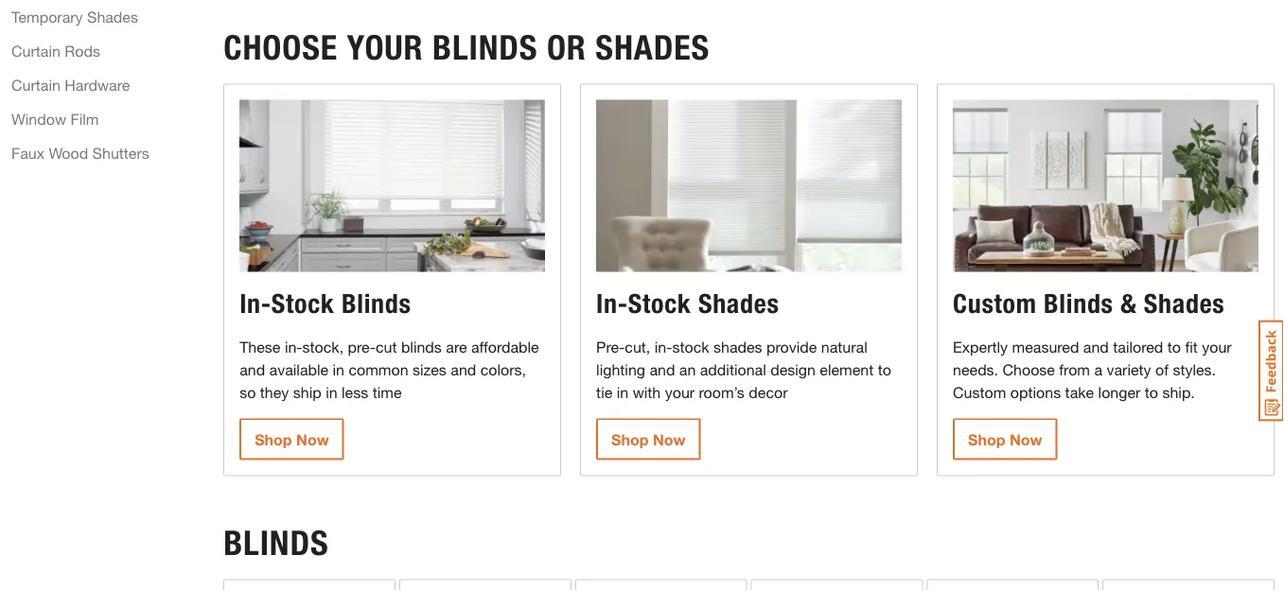 Task type: vqa. For each thing, say whether or not it's contained in the screenshot.
are
yes



Task type: describe. For each thing, give the bounding box(es) containing it.
natural
[[821, 338, 868, 356]]

tie
[[596, 384, 613, 402]]

window film
[[11, 110, 99, 128]]

wood
[[49, 145, 88, 163]]

shades
[[596, 27, 710, 68]]

expertly measured and tailored to fit your needs. choose from a variety of styles. custom options take longer to ship.
[[953, 338, 1232, 402]]

in-stock blinds
[[240, 288, 411, 320]]

1 custom from the top
[[953, 288, 1037, 320]]

with
[[633, 384, 661, 402]]

are
[[446, 338, 467, 356]]

in- for in-stock blinds
[[240, 288, 271, 320]]

film
[[71, 110, 99, 128]]

hardware
[[65, 76, 130, 94]]

and inside pre-cut, in-stock shades provide natural lighting and an additional design element to tie in with your room's decor
[[650, 361, 675, 379]]

provide
[[767, 338, 817, 356]]

common
[[349, 361, 408, 379]]

2 vertical spatial to
[[1145, 384, 1158, 402]]

a
[[1094, 361, 1103, 379]]

blinds
[[401, 338, 442, 356]]

shop now link for in-stock blinds
[[240, 419, 344, 461]]

less
[[342, 384, 368, 402]]

stock
[[672, 338, 709, 356]]

1 horizontal spatial shades
[[698, 288, 779, 320]]

lighting
[[596, 361, 645, 379]]

styles.
[[1173, 361, 1216, 379]]

in- inside these in-stock, pre-cut blinds are affordable and available in common sizes and colors, so they ship in less time
[[285, 338, 302, 356]]

choose your blinds or shades
[[223, 27, 710, 68]]

faux wood shutters link
[[11, 142, 149, 165]]

your inside pre-cut, in-stock shades provide natural lighting and an additional design element to tie in with your room's decor
[[665, 384, 695, 402]]

shop now for in-stock blinds
[[255, 431, 329, 449]]

temporary shades link
[[11, 6, 138, 29]]

so
[[240, 384, 256, 402]]

stock for blinds
[[271, 288, 335, 320]]

image for custom blinds & shades image
[[953, 101, 1259, 272]]

curtain rods link
[[11, 40, 100, 63]]

curtain hardware link
[[11, 74, 130, 97]]

0 horizontal spatial shades
[[87, 8, 138, 26]]

additional
[[700, 361, 766, 379]]

shop now link for in-stock shades
[[596, 419, 701, 461]]

in left less
[[326, 384, 337, 402]]

longer
[[1098, 384, 1141, 402]]

now for shades
[[653, 431, 686, 449]]

1 blinds from the left
[[342, 288, 411, 320]]

options
[[1011, 384, 1061, 402]]

ship.
[[1163, 384, 1195, 402]]

stock for shades
[[628, 288, 691, 320]]

needs.
[[953, 361, 998, 379]]

shop for in-stock shades
[[611, 431, 649, 449]]

shop for custom blinds & shades
[[968, 431, 1005, 449]]

2 horizontal spatial shades
[[1144, 288, 1225, 320]]

image for in-stock shades image
[[596, 101, 902, 272]]

from
[[1059, 361, 1090, 379]]

in-stock shades
[[596, 288, 779, 320]]

0 horizontal spatial blinds
[[223, 523, 329, 564]]

of
[[1156, 361, 1169, 379]]

in down stock, on the left
[[333, 361, 344, 379]]

custom inside 'expertly measured and tailored to fit your needs. choose from a variety of styles. custom options take longer to ship.'
[[953, 384, 1006, 402]]

pre-
[[596, 338, 625, 356]]

in inside pre-cut, in-stock shades provide natural lighting and an additional design element to tie in with your room's decor
[[617, 384, 629, 402]]

image for in-stock blinds image
[[240, 101, 545, 272]]

your
[[347, 27, 423, 68]]



Task type: locate. For each thing, give the bounding box(es) containing it.
now down ship
[[296, 431, 329, 449]]

decor
[[749, 384, 788, 402]]

curtain inside curtain rods "link"
[[11, 42, 60, 60]]

2 stock from the left
[[628, 288, 691, 320]]

shop down they
[[255, 431, 292, 449]]

3 shop from the left
[[968, 431, 1005, 449]]

window film link
[[11, 108, 99, 131]]

expertly
[[953, 338, 1008, 356]]

0 horizontal spatial to
[[878, 361, 891, 379]]

1 horizontal spatial shop now link
[[596, 419, 701, 461]]

1 vertical spatial your
[[665, 384, 695, 402]]

shades
[[714, 338, 762, 356]]

shop now for custom blinds & shades
[[968, 431, 1042, 449]]

1 horizontal spatial in-
[[655, 338, 672, 356]]

shop now for in-stock shades
[[611, 431, 686, 449]]

3 shop now link from the left
[[953, 419, 1058, 461]]

curtain up window
[[11, 76, 60, 94]]

and up a
[[1083, 338, 1109, 356]]

3 now from the left
[[1010, 431, 1042, 449]]

shop now
[[255, 431, 329, 449], [611, 431, 686, 449], [968, 431, 1042, 449]]

and inside 'expertly measured and tailored to fit your needs. choose from a variety of styles. custom options take longer to ship.'
[[1083, 338, 1109, 356]]

1 horizontal spatial your
[[1202, 338, 1232, 356]]

2 custom from the top
[[953, 384, 1006, 402]]

0 horizontal spatial your
[[665, 384, 695, 402]]

1 horizontal spatial stock
[[628, 288, 691, 320]]

0 horizontal spatial now
[[296, 431, 329, 449]]

2 horizontal spatial shop now
[[968, 431, 1042, 449]]

curtain for curtain hardware
[[11, 76, 60, 94]]

1 horizontal spatial shop now
[[611, 431, 686, 449]]

and left an at the bottom right of the page
[[650, 361, 675, 379]]

1 horizontal spatial now
[[653, 431, 686, 449]]

ship
[[293, 384, 321, 402]]

or
[[547, 27, 587, 68]]

2 shop from the left
[[611, 431, 649, 449]]

0 vertical spatial blinds
[[433, 27, 538, 68]]

shutters
[[92, 145, 149, 163]]

element
[[820, 361, 874, 379]]

1 in- from the left
[[240, 288, 271, 320]]

take
[[1065, 384, 1094, 402]]

temporary shades
[[11, 8, 138, 26]]

1 vertical spatial curtain
[[11, 76, 60, 94]]

room's
[[699, 384, 745, 402]]

faux
[[11, 145, 44, 163]]

curtain inside curtain hardware link
[[11, 76, 60, 94]]

in- up available on the bottom left of the page
[[285, 338, 302, 356]]

your inside 'expertly measured and tailored to fit your needs. choose from a variety of styles. custom options take longer to ship.'
[[1202, 338, 1232, 356]]

2 curtain from the top
[[11, 76, 60, 94]]

in- for in-stock shades
[[596, 288, 628, 320]]

to right element
[[878, 361, 891, 379]]

to down of
[[1145, 384, 1158, 402]]

2 horizontal spatial to
[[1168, 338, 1181, 356]]

your right fit
[[1202, 338, 1232, 356]]

1 vertical spatial custom
[[953, 384, 1006, 402]]

stock
[[271, 288, 335, 320], [628, 288, 691, 320]]

design
[[770, 361, 816, 379]]

shades up shades
[[698, 288, 779, 320]]

these
[[240, 338, 281, 356]]

colors,
[[480, 361, 526, 379]]

1 shop now link from the left
[[240, 419, 344, 461]]

choose
[[223, 27, 338, 68]]

to left fit
[[1168, 338, 1181, 356]]

now down options
[[1010, 431, 1042, 449]]

2 horizontal spatial shop now link
[[953, 419, 1058, 461]]

pre-cut, in-stock shades provide natural lighting and an additional design element to tie in with your room's decor
[[596, 338, 891, 402]]

0 horizontal spatial shop now
[[255, 431, 329, 449]]

shades up fit
[[1144, 288, 1225, 320]]

they
[[260, 384, 289, 402]]

in- right cut,
[[655, 338, 672, 356]]

shades up "rods"
[[87, 8, 138, 26]]

now for &
[[1010, 431, 1042, 449]]

in
[[333, 361, 344, 379], [326, 384, 337, 402], [617, 384, 629, 402]]

now
[[296, 431, 329, 449], [653, 431, 686, 449], [1010, 431, 1042, 449]]

an
[[679, 361, 696, 379]]

available
[[269, 361, 328, 379]]

0 vertical spatial curtain
[[11, 42, 60, 60]]

2 horizontal spatial now
[[1010, 431, 1042, 449]]

in- up these
[[240, 288, 271, 320]]

1 horizontal spatial shop
[[611, 431, 649, 449]]

in-
[[285, 338, 302, 356], [655, 338, 672, 356]]

and up so
[[240, 361, 265, 379]]

1 horizontal spatial blinds
[[433, 27, 538, 68]]

window
[[11, 110, 66, 128]]

stock up cut,
[[628, 288, 691, 320]]

blinds
[[342, 288, 411, 320], [1044, 288, 1114, 320]]

curtain
[[11, 42, 60, 60], [11, 76, 60, 94]]

shop now link down options
[[953, 419, 1058, 461]]

0 horizontal spatial blinds
[[342, 288, 411, 320]]

in- up 'pre-'
[[596, 288, 628, 320]]

1 now from the left
[[296, 431, 329, 449]]

shop for in-stock blinds
[[255, 431, 292, 449]]

curtain for curtain rods
[[11, 42, 60, 60]]

2 in- from the left
[[655, 338, 672, 356]]

your
[[1202, 338, 1232, 356], [665, 384, 695, 402]]

to
[[1168, 338, 1181, 356], [878, 361, 891, 379], [1145, 384, 1158, 402]]

time
[[373, 384, 402, 402]]

shop now link for custom blinds & shades
[[953, 419, 1058, 461]]

to inside pre-cut, in-stock shades provide natural lighting and an additional design element to tie in with your room's decor
[[878, 361, 891, 379]]

variety
[[1107, 361, 1151, 379]]

1 shop from the left
[[255, 431, 292, 449]]

shop now link
[[240, 419, 344, 461], [596, 419, 701, 461], [953, 419, 1058, 461]]

0 vertical spatial your
[[1202, 338, 1232, 356]]

1 vertical spatial blinds
[[223, 523, 329, 564]]

temporary
[[11, 8, 83, 26]]

shop
[[255, 431, 292, 449], [611, 431, 649, 449], [968, 431, 1005, 449]]

0 horizontal spatial shop now link
[[240, 419, 344, 461]]

2 horizontal spatial shop
[[968, 431, 1005, 449]]

shop now down ship
[[255, 431, 329, 449]]

blinds up cut at the left bottom of page
[[342, 288, 411, 320]]

shop now down options
[[968, 431, 1042, 449]]

rods
[[65, 42, 100, 60]]

cut,
[[625, 338, 650, 356]]

shades
[[87, 8, 138, 26], [698, 288, 779, 320], [1144, 288, 1225, 320]]

choose
[[1003, 361, 1055, 379]]

in right tie
[[617, 384, 629, 402]]

3 shop now from the left
[[968, 431, 1042, 449]]

2 shop now link from the left
[[596, 419, 701, 461]]

shop now link down ship
[[240, 419, 344, 461]]

1 horizontal spatial in-
[[596, 288, 628, 320]]

and
[[1083, 338, 1109, 356], [240, 361, 265, 379], [451, 361, 476, 379], [650, 361, 675, 379]]

1 shop now from the left
[[255, 431, 329, 449]]

custom
[[953, 288, 1037, 320], [953, 384, 1006, 402]]

shop down needs.
[[968, 431, 1005, 449]]

0 horizontal spatial in-
[[240, 288, 271, 320]]

shop now down with
[[611, 431, 686, 449]]

stock up stock, on the left
[[271, 288, 335, 320]]

tailored
[[1113, 338, 1163, 356]]

custom up expertly
[[953, 288, 1037, 320]]

1 horizontal spatial blinds
[[1044, 288, 1114, 320]]

stock,
[[302, 338, 344, 356]]

1 in- from the left
[[285, 338, 302, 356]]

curtain hardware
[[11, 76, 130, 94]]

2 now from the left
[[653, 431, 686, 449]]

feedback link image
[[1259, 320, 1284, 422]]

faux wood shutters
[[11, 145, 149, 163]]

now for blinds
[[296, 431, 329, 449]]

1 horizontal spatial to
[[1145, 384, 1158, 402]]

in-
[[240, 288, 271, 320], [596, 288, 628, 320]]

2 shop now from the left
[[611, 431, 686, 449]]

shop down with
[[611, 431, 649, 449]]

1 vertical spatial to
[[878, 361, 891, 379]]

shop now link down with
[[596, 419, 701, 461]]

blinds left &
[[1044, 288, 1114, 320]]

custom blinds & shades
[[953, 288, 1225, 320]]

0 horizontal spatial in-
[[285, 338, 302, 356]]

1 curtain from the top
[[11, 42, 60, 60]]

cut
[[376, 338, 397, 356]]

affordable
[[471, 338, 539, 356]]

blinds
[[433, 27, 538, 68], [223, 523, 329, 564]]

and down are on the bottom of page
[[451, 361, 476, 379]]

measured
[[1012, 338, 1079, 356]]

2 blinds from the left
[[1044, 288, 1114, 320]]

sizes
[[413, 361, 447, 379]]

your down an at the bottom right of the page
[[665, 384, 695, 402]]

2 in- from the left
[[596, 288, 628, 320]]

pre-
[[348, 338, 376, 356]]

1 stock from the left
[[271, 288, 335, 320]]

0 vertical spatial to
[[1168, 338, 1181, 356]]

curtain down temporary
[[11, 42, 60, 60]]

now down with
[[653, 431, 686, 449]]

0 horizontal spatial stock
[[271, 288, 335, 320]]

these in-stock, pre-cut blinds are affordable and available in common sizes and colors, so they ship in less time
[[240, 338, 539, 402]]

custom down needs.
[[953, 384, 1006, 402]]

curtain rods
[[11, 42, 100, 60]]

0 vertical spatial custom
[[953, 288, 1037, 320]]

in- inside pre-cut, in-stock shades provide natural lighting and an additional design element to tie in with your room's decor
[[655, 338, 672, 356]]

0 horizontal spatial shop
[[255, 431, 292, 449]]

fit
[[1185, 338, 1198, 356]]

&
[[1121, 288, 1137, 320]]



